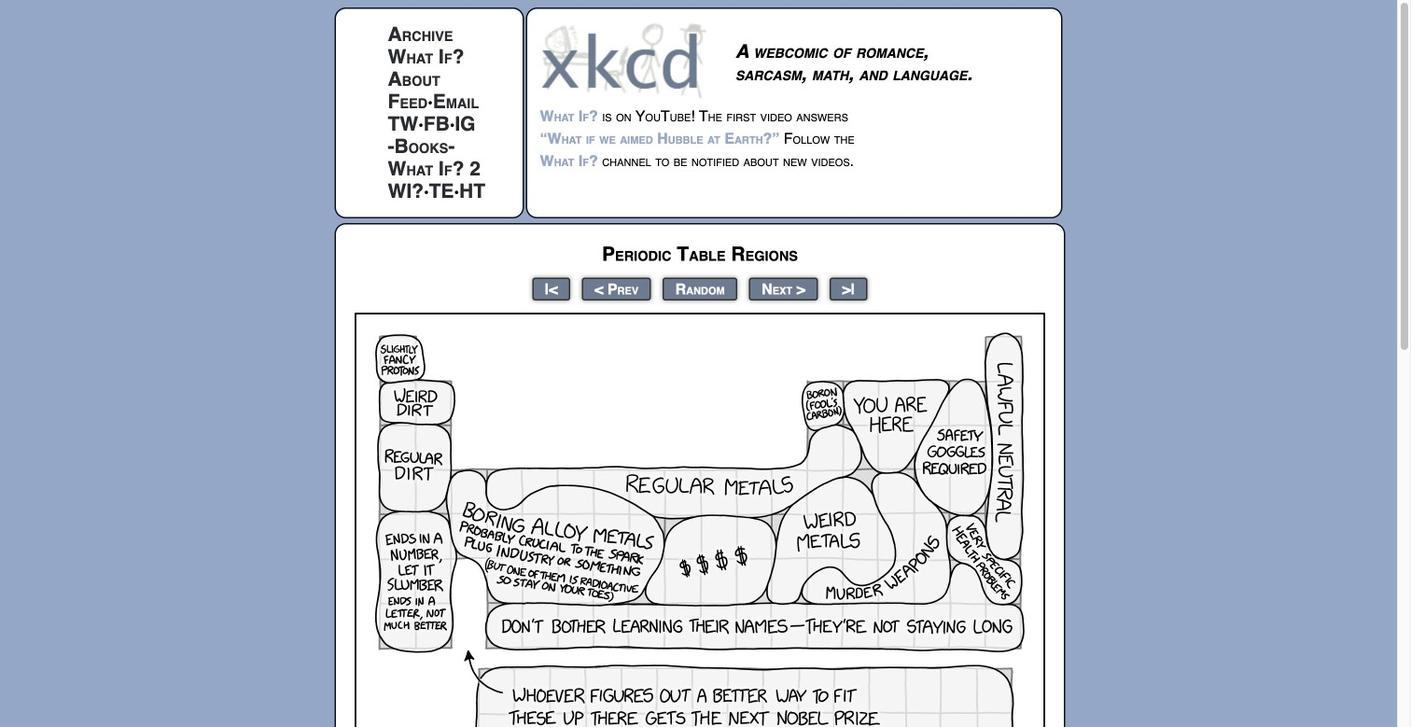 Task type: describe. For each thing, give the bounding box(es) containing it.
xkcd.com logo image
[[540, 21, 713, 99]]



Task type: locate. For each thing, give the bounding box(es) containing it.
periodic table regions image
[[355, 313, 1046, 727]]



Task type: vqa. For each thing, say whether or not it's contained in the screenshot.
Moon Landing Mission Profiles image
no



